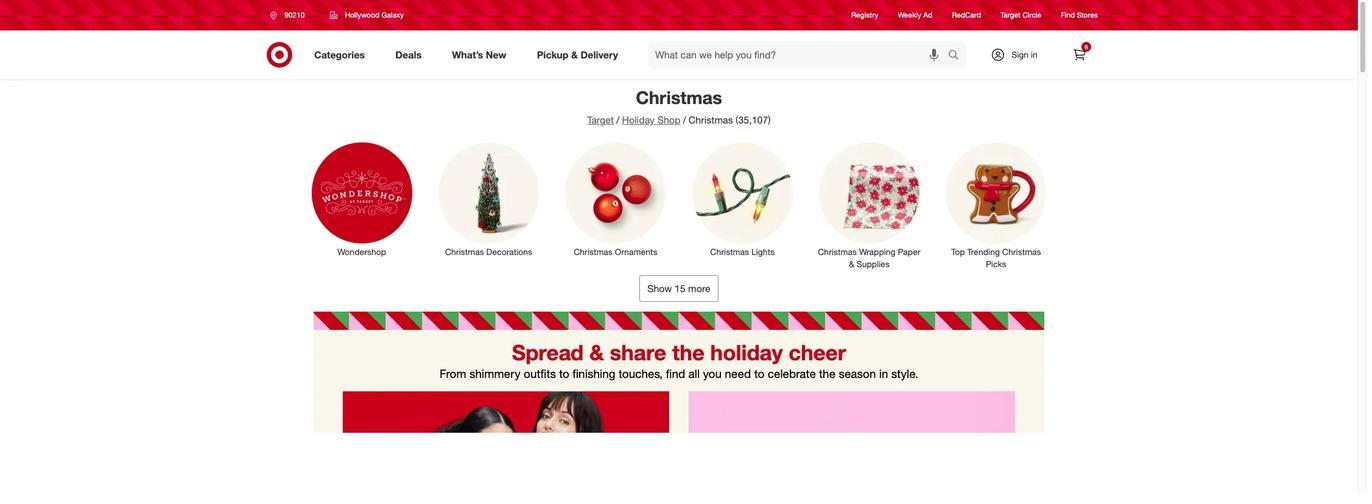Task type: describe. For each thing, give the bounding box(es) containing it.
all
[[688, 367, 700, 381]]

shimmery
[[469, 367, 520, 381]]

& for delivery
[[571, 48, 578, 61]]

wrapping
[[859, 246, 896, 257]]

christmas for christmas target / holiday shop / christmas (35,107)
[[636, 86, 722, 108]]

15
[[675, 282, 685, 294]]

categories
[[314, 48, 365, 61]]

what's new
[[452, 48, 506, 61]]

spread & share the holiday cheer from shimmery outfits to finishing touches, find all you need to celebrate the season in style.
[[440, 339, 918, 381]]

show 15 more
[[647, 282, 711, 294]]

pickup & delivery link
[[527, 41, 633, 68]]

registry link
[[851, 10, 878, 20]]

target link
[[587, 114, 614, 126]]

paper
[[898, 246, 921, 257]]

1 to from the left
[[559, 367, 569, 381]]

90210 button
[[262, 4, 317, 26]]

What can we help you find? suggestions appear below search field
[[648, 41, 951, 68]]

pickup
[[537, 48, 568, 61]]

new
[[486, 48, 506, 61]]

find stores
[[1061, 11, 1098, 20]]

from
[[440, 367, 466, 381]]

ad
[[923, 11, 932, 20]]

christmas ornaments link
[[557, 140, 674, 258]]

circle
[[1022, 11, 1041, 20]]

need
[[725, 367, 751, 381]]

celebrate
[[768, 367, 816, 381]]

1 horizontal spatial in
[[1031, 49, 1038, 60]]

sign
[[1011, 49, 1029, 60]]

top
[[951, 246, 965, 257]]

top trending christmas picks
[[951, 246, 1041, 269]]

1 horizontal spatial the
[[819, 367, 836, 381]]

target circle
[[1000, 11, 1041, 20]]

christmas decorations
[[445, 246, 532, 257]]

pickup & delivery
[[537, 48, 618, 61]]

search
[[943, 50, 972, 62]]

target inside christmas target / holiday shop / christmas (35,107)
[[587, 114, 614, 126]]

christmas for christmas ornaments
[[574, 246, 612, 257]]

more
[[688, 282, 711, 294]]

touches,
[[619, 367, 663, 381]]

delivery
[[581, 48, 618, 61]]

holiday
[[710, 339, 783, 365]]

stores
[[1077, 11, 1098, 20]]

spread
[[512, 339, 584, 365]]

christmas inside top trending christmas picks
[[1002, 246, 1041, 257]]

christmas decorations link
[[430, 140, 547, 258]]

& for share
[[589, 339, 604, 365]]

christmas ornaments
[[574, 246, 657, 257]]

weekly ad link
[[898, 10, 932, 20]]

(35,107)
[[736, 114, 771, 126]]

90210
[[284, 10, 305, 19]]

show
[[647, 282, 672, 294]]

1 / from the left
[[616, 114, 620, 126]]

christmas lights link
[[684, 140, 801, 258]]

hollywood galaxy button
[[322, 4, 412, 26]]

wondershop link
[[303, 140, 420, 258]]



Task type: locate. For each thing, give the bounding box(es) containing it.
to right need
[[754, 367, 764, 381]]

2 / from the left
[[683, 114, 686, 126]]

christmas right 'shop'
[[689, 114, 733, 126]]

0 horizontal spatial &
[[571, 48, 578, 61]]

target circle link
[[1000, 10, 1041, 20]]

find stores link
[[1061, 10, 1098, 20]]

& inside spread & share the holiday cheer from shimmery outfits to finishing touches, find all you need to celebrate the season in style.
[[589, 339, 604, 365]]

in left style.
[[879, 367, 888, 381]]

to
[[559, 367, 569, 381], [754, 367, 764, 381]]

galaxy
[[381, 10, 404, 19]]

christmas for christmas lights
[[710, 246, 749, 257]]

the
[[672, 339, 704, 365], [819, 367, 836, 381]]

ornaments
[[615, 246, 657, 257]]

in
[[1031, 49, 1038, 60], [879, 367, 888, 381]]

& right pickup
[[571, 48, 578, 61]]

christmas left lights at the right of the page
[[710, 246, 749, 257]]

/ right target link
[[616, 114, 620, 126]]

christmas left ornaments
[[574, 246, 612, 257]]

christmas inside christmas wrapping paper & supplies
[[818, 246, 857, 257]]

1 vertical spatial the
[[819, 367, 836, 381]]

2 vertical spatial &
[[589, 339, 604, 365]]

hollywood
[[345, 10, 379, 19]]

0 horizontal spatial target
[[587, 114, 614, 126]]

find
[[1061, 11, 1075, 20]]

0 vertical spatial &
[[571, 48, 578, 61]]

1 horizontal spatial &
[[589, 339, 604, 365]]

outfits
[[524, 367, 556, 381]]

picks
[[986, 259, 1006, 269]]

0 horizontal spatial /
[[616, 114, 620, 126]]

redcard link
[[952, 10, 981, 20]]

christmas for christmas wrapping paper & supplies
[[818, 246, 857, 257]]

6
[[1085, 43, 1088, 51]]

holiday shop link
[[622, 114, 680, 126]]

0 vertical spatial the
[[672, 339, 704, 365]]

the down cheer
[[819, 367, 836, 381]]

/ right 'shop'
[[683, 114, 686, 126]]

season
[[839, 367, 876, 381]]

target
[[1000, 11, 1020, 20], [587, 114, 614, 126]]

weekly
[[898, 11, 921, 20]]

show 15 more button
[[639, 275, 718, 302]]

1 vertical spatial in
[[879, 367, 888, 381]]

/
[[616, 114, 620, 126], [683, 114, 686, 126]]

2 to from the left
[[754, 367, 764, 381]]

2 horizontal spatial &
[[849, 259, 854, 269]]

lights
[[751, 246, 775, 257]]

hollywood galaxy
[[345, 10, 404, 19]]

you
[[703, 367, 722, 381]]

supplies
[[857, 259, 890, 269]]

christmas target / holiday shop / christmas (35,107)
[[587, 86, 771, 126]]

& left supplies
[[849, 259, 854, 269]]

0 vertical spatial target
[[1000, 11, 1020, 20]]

&
[[571, 48, 578, 61], [849, 259, 854, 269], [589, 339, 604, 365]]

what's
[[452, 48, 483, 61]]

target left circle
[[1000, 11, 1020, 20]]

christmas lights
[[710, 246, 775, 257]]

& up finishing
[[589, 339, 604, 365]]

holiday
[[622, 114, 655, 126]]

0 horizontal spatial in
[[879, 367, 888, 381]]

1 vertical spatial target
[[587, 114, 614, 126]]

cheer
[[789, 339, 846, 365]]

christmas wrapping paper & supplies link
[[811, 140, 928, 270]]

weekly ad
[[898, 11, 932, 20]]

0 horizontal spatial to
[[559, 367, 569, 381]]

0 vertical spatial in
[[1031, 49, 1038, 60]]

christmas up 'shop'
[[636, 86, 722, 108]]

christmas for christmas decorations
[[445, 246, 484, 257]]

christmas left decorations
[[445, 246, 484, 257]]

1 horizontal spatial /
[[683, 114, 686, 126]]

in right sign
[[1031, 49, 1038, 60]]

share
[[610, 339, 666, 365]]

deals link
[[385, 41, 437, 68]]

christmas wrapping paper & supplies
[[818, 246, 921, 269]]

the up all
[[672, 339, 704, 365]]

1 horizontal spatial to
[[754, 367, 764, 381]]

christmas
[[636, 86, 722, 108], [689, 114, 733, 126], [445, 246, 484, 257], [574, 246, 612, 257], [710, 246, 749, 257], [818, 246, 857, 257], [1002, 246, 1041, 257]]

wondershop
[[338, 246, 386, 257]]

6 link
[[1066, 41, 1093, 68]]

to right outfits
[[559, 367, 569, 381]]

target left holiday
[[587, 114, 614, 126]]

christmas inside 'link'
[[574, 246, 612, 257]]

sign in link
[[980, 41, 1056, 68]]

0 horizontal spatial the
[[672, 339, 704, 365]]

1 horizontal spatial target
[[1000, 11, 1020, 20]]

christmas up supplies
[[818, 246, 857, 257]]

registry
[[851, 11, 878, 20]]

style.
[[891, 367, 918, 381]]

trending
[[967, 246, 1000, 257]]

shop
[[657, 114, 680, 126]]

find
[[666, 367, 685, 381]]

& inside christmas wrapping paper & supplies
[[849, 259, 854, 269]]

finishing
[[573, 367, 615, 381]]

christmas up the "picks"
[[1002, 246, 1041, 257]]

what's new link
[[442, 41, 522, 68]]

categories link
[[304, 41, 380, 68]]

in inside spread & share the holiday cheer from shimmery outfits to finishing touches, find all you need to celebrate the season in style.
[[879, 367, 888, 381]]

decorations
[[486, 246, 532, 257]]

sign in
[[1011, 49, 1038, 60]]

redcard
[[952, 11, 981, 20]]

deals
[[395, 48, 422, 61]]

search button
[[943, 41, 972, 71]]

1 vertical spatial &
[[849, 259, 854, 269]]

top trending christmas picks link
[[938, 140, 1055, 270]]



Task type: vqa. For each thing, say whether or not it's contained in the screenshot.
3rd cart from the left
no



